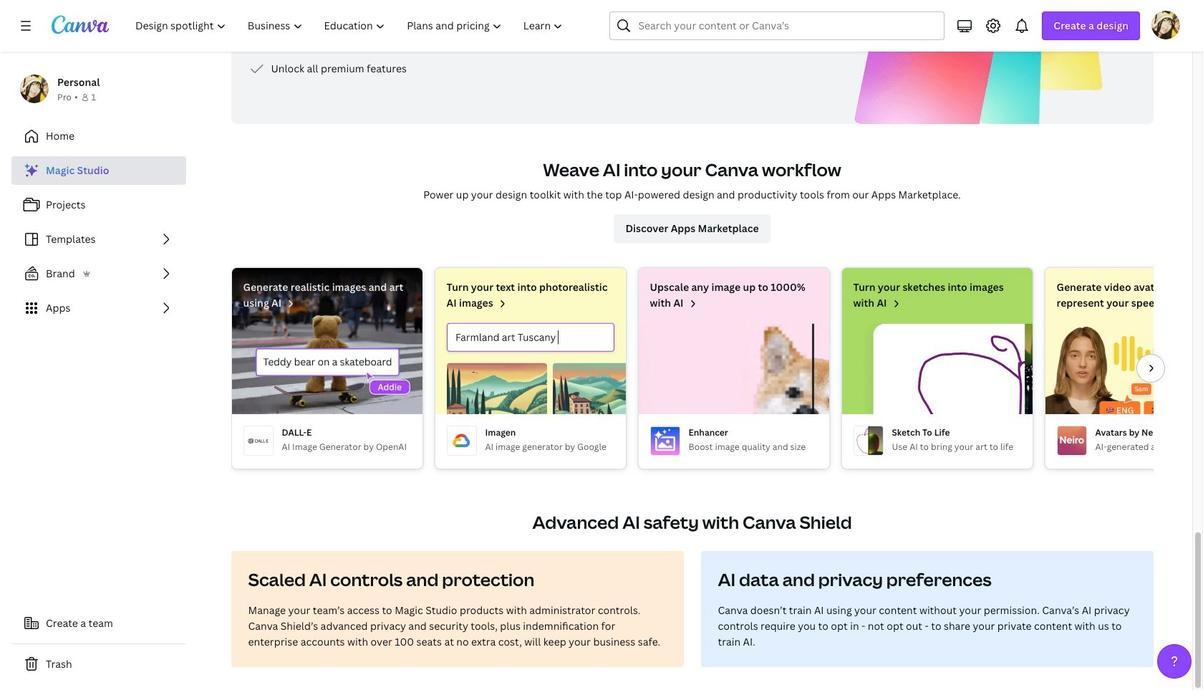 Task type: describe. For each thing, give the bounding box(es) containing it.
Search search field
[[639, 12, 917, 39]]

top level navigation element
[[126, 11, 576, 40]]



Task type: vqa. For each thing, say whether or not it's contained in the screenshot.
LIST
yes



Task type: locate. For each thing, give the bounding box(es) containing it.
None search field
[[610, 11, 945, 40]]

stephanie aranda image
[[1152, 11, 1181, 39]]

list
[[11, 156, 186, 322]]



